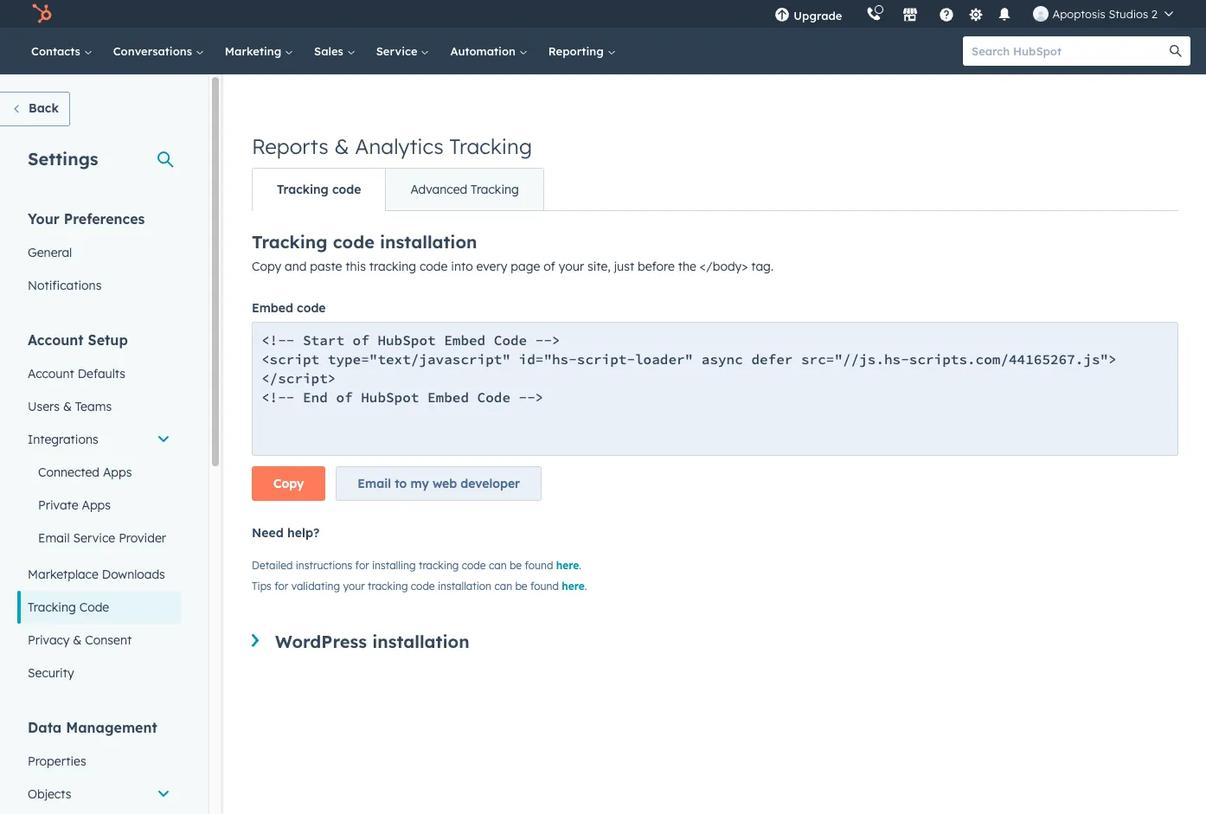 Task type: describe. For each thing, give the bounding box(es) containing it.
conversations link
[[103, 28, 214, 74]]

tracking code link
[[17, 591, 181, 624]]

1 vertical spatial be
[[515, 580, 528, 593]]

security
[[28, 666, 74, 681]]

users
[[28, 399, 60, 415]]

tracking code link
[[253, 169, 385, 210]]

private apps
[[38, 498, 111, 513]]

your inside tracking code installation copy and paste this tracking code into every page of your site, just before the </body> tag.
[[559, 259, 584, 274]]

privacy & consent link
[[17, 624, 181, 657]]

validating
[[291, 580, 340, 593]]

every
[[476, 259, 507, 274]]

account defaults
[[28, 366, 125, 382]]

automation link
[[440, 28, 538, 74]]

into
[[451, 259, 473, 274]]

just
[[614, 259, 634, 274]]

0 vertical spatial service
[[376, 44, 421, 58]]

data management
[[28, 719, 157, 736]]

privacy & consent
[[28, 633, 132, 648]]

integrations
[[28, 432, 98, 447]]

installing
[[372, 559, 416, 572]]

code down installing
[[411, 580, 435, 593]]

help?
[[287, 525, 320, 541]]

email service provider link
[[17, 522, 181, 555]]

1 vertical spatial for
[[275, 580, 288, 593]]

marketing link
[[214, 28, 304, 74]]

</body>
[[700, 259, 748, 274]]

apoptosis studios 2
[[1053, 7, 1158, 21]]

account setup
[[28, 331, 128, 349]]

tracking inside advanced tracking 'link'
[[471, 182, 519, 197]]

code right installing
[[462, 559, 486, 572]]

installation inside tracking code installation copy and paste this tracking code into every page of your site, just before the </body> tag.
[[380, 231, 477, 253]]

1 vertical spatial .
[[585, 580, 587, 593]]

hubspot link
[[21, 3, 65, 24]]

detailed
[[252, 559, 293, 572]]

analytics
[[355, 133, 444, 159]]

wordpress
[[275, 631, 367, 653]]

code inside tracking code link
[[332, 182, 361, 197]]

contacts link
[[21, 28, 103, 74]]

advanced
[[411, 182, 468, 197]]

here link for tips for validating your tracking code installation can be found
[[562, 580, 585, 593]]

automation
[[450, 44, 519, 58]]

account for account setup
[[28, 331, 84, 349]]

hubspot image
[[31, 3, 52, 24]]

tracking for tracking code
[[28, 600, 76, 615]]

tracking code installation copy and paste this tracking code into every page of your site, just before the </body> tag.
[[252, 231, 774, 274]]

apps for private apps
[[82, 498, 111, 513]]

need
[[252, 525, 284, 541]]

tracking code
[[28, 600, 109, 615]]

notifications
[[28, 278, 102, 293]]

email for email service provider
[[38, 531, 70, 546]]

advanced tracking link
[[385, 169, 543, 210]]

defaults
[[78, 366, 125, 382]]

contacts
[[31, 44, 84, 58]]

marketplace downloads link
[[17, 558, 181, 591]]

sales link
[[304, 28, 366, 74]]

Search HubSpot search field
[[963, 36, 1175, 66]]

marketplaces button
[[893, 0, 929, 28]]

reporting link
[[538, 28, 626, 74]]

marketing
[[225, 44, 285, 58]]

upgrade image
[[775, 8, 790, 23]]

tag.
[[751, 259, 774, 274]]

0 vertical spatial be
[[510, 559, 522, 572]]

0 vertical spatial can
[[489, 559, 507, 572]]

of
[[544, 259, 555, 274]]

downloads
[[102, 567, 165, 582]]

email service provider
[[38, 531, 166, 546]]

calling icon image
[[867, 7, 882, 23]]

before
[[638, 259, 675, 274]]

copy button
[[252, 466, 326, 501]]

account defaults link
[[17, 357, 181, 390]]

email to my web developer
[[358, 476, 520, 492]]

connected apps
[[38, 465, 132, 480]]

service inside 'link'
[[73, 531, 115, 546]]

site,
[[588, 259, 611, 274]]

email to my web developer button
[[336, 466, 542, 501]]

tracking code
[[277, 182, 361, 197]]

2
[[1152, 7, 1158, 21]]

code right embed
[[297, 300, 326, 316]]

code up this at the top left
[[333, 231, 375, 253]]

objects
[[28, 787, 71, 802]]

2 vertical spatial tracking
[[368, 580, 408, 593]]

detailed instructions for installing tracking code can be found here . tips for validating your tracking code installation can be found here .
[[252, 559, 587, 593]]

private apps link
[[17, 489, 181, 522]]

your preferences
[[28, 210, 145, 228]]

& for analytics
[[334, 133, 349, 159]]

objects button
[[17, 778, 181, 811]]

reports & analytics tracking
[[252, 133, 532, 159]]



Task type: vqa. For each thing, say whether or not it's contained in the screenshot.
Board
no



Task type: locate. For each thing, give the bounding box(es) containing it.
1 vertical spatial tracking
[[419, 559, 459, 572]]

tracking inside tracking code link
[[277, 182, 329, 197]]

account
[[28, 331, 84, 349], [28, 366, 74, 382]]

menu item
[[855, 0, 858, 28]]

1 vertical spatial &
[[63, 399, 72, 415]]

connected
[[38, 465, 100, 480]]

settings image
[[968, 7, 984, 23]]

1 vertical spatial copy
[[273, 476, 304, 492]]

tracking for tracking code
[[277, 182, 329, 197]]

1 vertical spatial here
[[562, 580, 585, 593]]

advanced tracking
[[411, 182, 519, 197]]

caret image
[[252, 634, 259, 647]]

the
[[678, 259, 697, 274]]

notifications link
[[17, 269, 181, 302]]

properties
[[28, 754, 86, 769]]

1 account from the top
[[28, 331, 84, 349]]

1 horizontal spatial service
[[376, 44, 421, 58]]

email left 'to'
[[358, 476, 391, 492]]

tracking down installing
[[368, 580, 408, 593]]

your preferences element
[[17, 209, 181, 302]]

security link
[[17, 657, 181, 690]]

integrations button
[[17, 423, 181, 456]]

0 vertical spatial found
[[525, 559, 553, 572]]

0 vertical spatial .
[[579, 559, 582, 572]]

need help?
[[252, 525, 320, 541]]

2 horizontal spatial &
[[334, 133, 349, 159]]

tips
[[252, 580, 272, 593]]

settings
[[28, 148, 98, 170]]

for right tips
[[275, 580, 288, 593]]

reporting
[[548, 44, 607, 58]]

tracking up advanced tracking
[[449, 133, 532, 159]]

1 horizontal spatial .
[[585, 580, 587, 593]]

management
[[66, 719, 157, 736]]

0 vertical spatial your
[[559, 259, 584, 274]]

& for consent
[[73, 633, 82, 648]]

can
[[489, 559, 507, 572], [495, 580, 512, 593]]

my
[[411, 476, 429, 492]]

account up account defaults in the left of the page
[[28, 331, 84, 349]]

your down instructions
[[343, 580, 365, 593]]

account up users
[[28, 366, 74, 382]]

embed code element
[[252, 322, 1179, 511]]

2 vertical spatial &
[[73, 633, 82, 648]]

apps for connected apps
[[103, 465, 132, 480]]

sales
[[314, 44, 347, 58]]

tracking down reports
[[277, 182, 329, 197]]

0 vertical spatial here link
[[556, 559, 579, 572]]

navigation containing tracking code
[[252, 168, 544, 211]]

0 vertical spatial copy
[[252, 259, 281, 274]]

page
[[511, 259, 540, 274]]

0 horizontal spatial .
[[579, 559, 582, 572]]

0 vertical spatial email
[[358, 476, 391, 492]]

1 vertical spatial service
[[73, 531, 115, 546]]

1 vertical spatial installation
[[438, 580, 492, 593]]

service link
[[366, 28, 440, 74]]

tara schultz image
[[1034, 6, 1049, 22]]

here link for detailed instructions for installing tracking code can be found
[[556, 559, 579, 572]]

tracking
[[449, 133, 532, 159], [277, 182, 329, 197], [471, 182, 519, 197], [252, 231, 328, 253], [28, 600, 76, 615]]

to
[[395, 476, 407, 492]]

copy up need help?
[[273, 476, 304, 492]]

0 horizontal spatial email
[[38, 531, 70, 546]]

1 horizontal spatial your
[[559, 259, 584, 274]]

1 vertical spatial here link
[[562, 580, 585, 593]]

conversations
[[113, 44, 195, 58]]

email inside button
[[358, 476, 391, 492]]

properties link
[[17, 745, 181, 778]]

navigation
[[252, 168, 544, 211]]

code
[[79, 600, 109, 615]]

preferences
[[64, 210, 145, 228]]

your inside detailed instructions for installing tracking code can be found here . tips for validating your tracking code installation can be found here .
[[343, 580, 365, 593]]

notifications image
[[997, 8, 1013, 23]]

instructions
[[296, 559, 352, 572]]

tracking for tracking code installation copy and paste this tracking code into every page of your site, just before the </body> tag.
[[252, 231, 328, 253]]

be
[[510, 559, 522, 572], [515, 580, 528, 593]]

tracking inside tracking code link
[[28, 600, 76, 615]]

here link
[[556, 559, 579, 572], [562, 580, 585, 593]]

code down reports & analytics tracking
[[332, 182, 361, 197]]

consent
[[85, 633, 132, 648]]

account for account defaults
[[28, 366, 74, 382]]

copy inside tracking code installation copy and paste this tracking code into every page of your site, just before the </body> tag.
[[252, 259, 281, 274]]

tracking right this at the top left
[[369, 259, 416, 274]]

apps down connected apps link
[[82, 498, 111, 513]]

for
[[355, 559, 369, 572], [275, 580, 288, 593]]

found
[[525, 559, 553, 572], [530, 580, 559, 593]]

copy inside button
[[273, 476, 304, 492]]

marketplace
[[28, 567, 99, 582]]

0 horizontal spatial your
[[343, 580, 365, 593]]

wordpress installation button
[[252, 631, 1179, 653]]

email
[[358, 476, 391, 492], [38, 531, 70, 546]]

studios
[[1109, 7, 1149, 21]]

code
[[332, 182, 361, 197], [333, 231, 375, 253], [420, 259, 448, 274], [297, 300, 326, 316], [462, 559, 486, 572], [411, 580, 435, 593]]

users & teams
[[28, 399, 112, 415]]

0 horizontal spatial &
[[63, 399, 72, 415]]

tracking
[[369, 259, 416, 274], [419, 559, 459, 572], [368, 580, 408, 593]]

here
[[556, 559, 579, 572], [562, 580, 585, 593]]

tracking right installing
[[419, 559, 459, 572]]

wordpress installation
[[275, 631, 470, 653]]

service down private apps link
[[73, 531, 115, 546]]

1 vertical spatial apps
[[82, 498, 111, 513]]

copy left and at the left
[[252, 259, 281, 274]]

users & teams link
[[17, 390, 181, 423]]

&
[[334, 133, 349, 159], [63, 399, 72, 415], [73, 633, 82, 648]]

<!-- Start of HubSpot Embed Code --> <script type="text/javascript" id="hs-script-loader" async defer src="//js.hs-scripts.com/44165267.js"></script> <!-- End of HubSpot Embed Code --> text field
[[252, 322, 1179, 456]]

0 vertical spatial account
[[28, 331, 84, 349]]

search button
[[1161, 36, 1191, 66]]

marketplaces image
[[903, 8, 919, 23]]

1 vertical spatial account
[[28, 366, 74, 382]]

general
[[28, 245, 72, 260]]

apoptosis studios 2 button
[[1023, 0, 1184, 28]]

email down private
[[38, 531, 70, 546]]

reports
[[252, 133, 329, 159]]

for left installing
[[355, 559, 369, 572]]

paste
[[310, 259, 342, 274]]

1 vertical spatial your
[[343, 580, 365, 593]]

installation inside detailed instructions for installing tracking code can be found here . tips for validating your tracking code installation can be found here .
[[438, 580, 492, 593]]

tracking up and at the left
[[252, 231, 328, 253]]

0 vertical spatial tracking
[[369, 259, 416, 274]]

0 horizontal spatial for
[[275, 580, 288, 593]]

& right privacy
[[73, 633, 82, 648]]

data management element
[[17, 718, 181, 814]]

menu
[[763, 0, 1186, 28]]

email inside 'link'
[[38, 531, 70, 546]]

tracking inside tracking code installation copy and paste this tracking code into every page of your site, just before the </body> tag.
[[369, 259, 416, 274]]

0 vertical spatial for
[[355, 559, 369, 572]]

account setup element
[[17, 331, 181, 690]]

embed
[[252, 300, 293, 316]]

2 vertical spatial installation
[[372, 631, 470, 653]]

1 horizontal spatial email
[[358, 476, 391, 492]]

1 vertical spatial email
[[38, 531, 70, 546]]

menu containing apoptosis studios 2
[[763, 0, 1186, 28]]

code left into
[[420, 259, 448, 274]]

1 horizontal spatial &
[[73, 633, 82, 648]]

search image
[[1170, 45, 1182, 57]]

privacy
[[28, 633, 70, 648]]

2 account from the top
[[28, 366, 74, 382]]

0 vertical spatial installation
[[380, 231, 477, 253]]

apoptosis
[[1053, 7, 1106, 21]]

email for email to my web developer
[[358, 476, 391, 492]]

private
[[38, 498, 78, 513]]

account inside account defaults link
[[28, 366, 74, 382]]

& right users
[[63, 399, 72, 415]]

0 vertical spatial here
[[556, 559, 579, 572]]

help button
[[932, 0, 962, 28]]

apps
[[103, 465, 132, 480], [82, 498, 111, 513]]

upgrade
[[794, 9, 842, 23]]

tracking right advanced on the left of page
[[471, 182, 519, 197]]

developer
[[461, 476, 520, 492]]

1 vertical spatial can
[[495, 580, 512, 593]]

0 vertical spatial &
[[334, 133, 349, 159]]

setup
[[88, 331, 128, 349]]

copy
[[252, 259, 281, 274], [273, 476, 304, 492]]

teams
[[75, 399, 112, 415]]

& up tracking code
[[334, 133, 349, 159]]

back
[[29, 100, 59, 116]]

your right of
[[559, 259, 584, 274]]

your
[[28, 210, 60, 228]]

apps down integrations button
[[103, 465, 132, 480]]

1 horizontal spatial for
[[355, 559, 369, 572]]

tracking inside tracking code installation copy and paste this tracking code into every page of your site, just before the </body> tag.
[[252, 231, 328, 253]]

notifications button
[[990, 0, 1020, 28]]

0 vertical spatial apps
[[103, 465, 132, 480]]

settings link
[[965, 5, 987, 23]]

and
[[285, 259, 307, 274]]

this
[[346, 259, 366, 274]]

help image
[[939, 8, 955, 23]]

data
[[28, 719, 62, 736]]

back link
[[0, 92, 70, 126]]

tracking up privacy
[[28, 600, 76, 615]]

& for teams
[[63, 399, 72, 415]]

service right sales link
[[376, 44, 421, 58]]

1 vertical spatial found
[[530, 580, 559, 593]]

0 horizontal spatial service
[[73, 531, 115, 546]]

marketplace downloads
[[28, 567, 165, 582]]

calling icon button
[[860, 3, 889, 25]]



